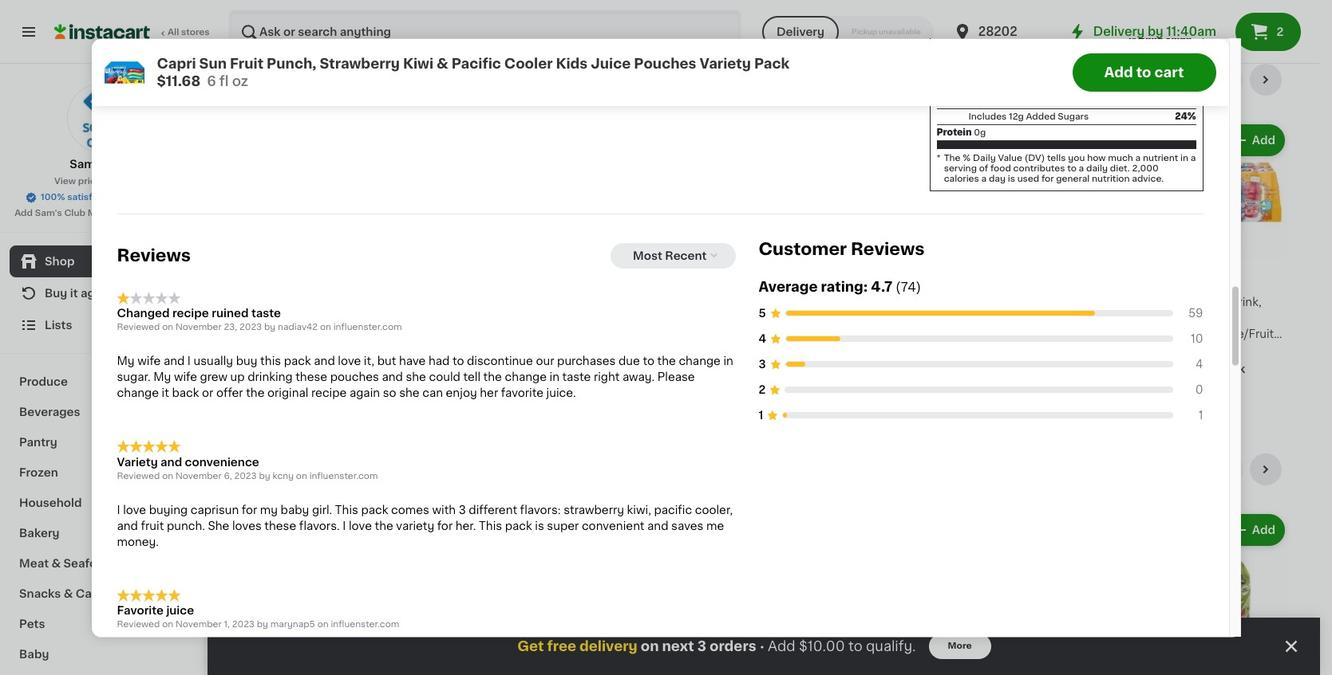 Task type: locate. For each thing, give the bounding box(es) containing it.
variety up household link
[[117, 457, 158, 469]]

add inside product group
[[949, 135, 972, 146]]

0 vertical spatial kiwi
[[403, 57, 433, 69]]

24
[[870, 274, 882, 283], [1241, 345, 1256, 356]]

love up pouches
[[338, 357, 361, 368]]

is right "day"
[[1008, 175, 1015, 184]]

different
[[469, 505, 517, 516]]

fruit inside capri sun fruit punch, strawberry kiwi & pacific cooler kids juice pouches variety pack
[[297, 297, 322, 308]]

she right so
[[399, 388, 420, 400]]

cooler down 5 x 5 lb
[[504, 57, 553, 69]]

pantry link
[[10, 428, 194, 458]]

1 horizontal spatial kiwi
[[403, 57, 433, 69]]

taste down purchases
[[562, 372, 591, 384]]

1 horizontal spatial recipe
[[311, 388, 347, 400]]

recipe inside the my wife and i usually buy this pack and love it, but have had to discontinue our purchases due to the change in sugar. my wife grew up drinking these pouches and she could tell the change in taste right away. please change it back or offer the original recipe again so she can enjoy her favorite juice.
[[311, 388, 347, 400]]

save
[[158, 209, 179, 218]]

capri up $11.68
[[157, 57, 196, 69]]

recipe left ruined
[[172, 309, 209, 320]]

juice inside mott's 100% original apple juice
[[1033, 313, 1064, 324]]

juice inside ocean spray juice drink variety pack 18 x 10 fl oz
[[770, 297, 801, 308]]

to inside * the % daily value (dv) tells you how much a nutrient in a serving of food contributes to a daily diet. 2,000 calories a day is used for general nutrition advice.
[[1067, 165, 1077, 173]]

0 horizontal spatial this
[[335, 505, 358, 516]]

0 vertical spatial 4
[[759, 334, 766, 345]]

get
[[517, 641, 544, 654]]

bakery
[[19, 528, 60, 540]]

2 reviewed from the top
[[117, 473, 160, 481]]

it right buy
[[70, 288, 78, 299]]

cooler up this
[[280, 329, 318, 340]]

1 vertical spatial sun
[[272, 297, 294, 308]]

influenster.com
[[333, 324, 402, 333], [309, 473, 378, 481], [331, 621, 399, 630]]

$ 13 90
[[698, 273, 740, 291]]

pacific right 23,
[[239, 329, 277, 340]]

delivery by 11:40am link
[[1068, 22, 1216, 42]]

by left marynap5
[[257, 621, 268, 630]]

strawberry for capri sun fruit punch, strawberry kiwi & pacific cooler kids juice pouches variety pack $11.68 6 fl oz
[[320, 57, 400, 69]]

1 horizontal spatial delivery
[[1093, 26, 1145, 38]]

0 horizontal spatial i
[[117, 505, 120, 516]]

have
[[399, 357, 426, 368]]

free
[[547, 641, 576, 654]]

a up 2,000 at top
[[1135, 154, 1141, 163]]

to
[[1136, 65, 1151, 78], [1067, 165, 1077, 173], [147, 209, 156, 218], [452, 357, 464, 368], [643, 357, 654, 368], [848, 641, 862, 654]]

the down the comes
[[375, 521, 393, 532]]

away.
[[622, 372, 655, 384]]

59 inside item carousel 'region'
[[566, 664, 579, 674]]

caprisun
[[190, 505, 239, 516]]

x for 5 x 5 lb
[[553, 1, 560, 12]]

delivery inside button
[[776, 26, 824, 38]]

1 horizontal spatial 2
[[759, 385, 766, 396]]

1 horizontal spatial cooler
[[504, 57, 553, 69]]

lemonade
[[903, 313, 963, 324]]

variety inside capri sun fruit punch, strawberry kiwi & pacific cooler kids juice pouches variety pack
[[325, 345, 364, 356]]

0 vertical spatial taste
[[251, 309, 281, 320]]

view left all
[[1104, 74, 1132, 85]]

sun down 'pouch.'
[[199, 57, 227, 69]]

most
[[633, 251, 662, 262]]

variety up it,
[[325, 345, 364, 356]]

2 vertical spatial pack
[[505, 521, 532, 532]]

1 vertical spatial punch,
[[325, 297, 363, 308]]

0 horizontal spatial %
[[963, 154, 971, 163]]

2 horizontal spatial change
[[679, 357, 721, 368]]

the down drinking
[[246, 388, 265, 400]]

0 vertical spatial is
[[1008, 175, 1015, 184]]

5%
[[1181, 81, 1196, 90]]

buy
[[45, 288, 67, 299]]

$5.24 element
[[543, 267, 682, 294]]

pack
[[754, 57, 790, 69], [736, 313, 763, 324], [1258, 345, 1285, 356], [239, 361, 267, 372]]

0 horizontal spatial again
[[81, 288, 112, 299]]

2 vertical spatial reviewed
[[117, 621, 160, 630]]

x inside ocean spray juice drink variety pack 18 x 10 fl oz
[[710, 329, 716, 340]]

2 sponsored badge image from the top
[[694, 366, 743, 375]]

drinking
[[248, 372, 293, 384]]

(81)
[[1057, 329, 1077, 340]]

pouches for capri sun fruit punch, strawberry kiwi & pacific cooler kids juice pouches variety pack $11.68 6 fl oz
[[634, 57, 696, 69]]

item carousel region containing fresh vegetables
[[239, 454, 1288, 676]]

protein
[[937, 129, 972, 138]]

juice inside welch's juice drink, orange pineapple/grape/fruit punch flavored, 24 pack
[[1195, 297, 1226, 308]]

november down the juice
[[176, 621, 222, 630]]

1 horizontal spatial view
[[1104, 74, 1132, 85]]

0 horizontal spatial kids
[[321, 329, 345, 340]]

40
[[239, 361, 255, 372]]

1 vertical spatial i
[[117, 505, 120, 516]]

member's mark natural lemonade 52 fl oz
[[846, 297, 963, 340]]

1 horizontal spatial taste
[[562, 372, 591, 384]]

& inside the meat & seafood link
[[51, 559, 61, 570]]

0 vertical spatial reviewed
[[117, 324, 160, 333]]

1 vertical spatial 2023
[[234, 473, 257, 481]]

convenience
[[185, 457, 259, 469]]

pouches down the 16
[[634, 57, 696, 69]]

favorite
[[117, 606, 164, 617]]

stock
[[303, 4, 335, 15], [1062, 20, 1094, 31], [455, 348, 487, 359], [607, 348, 639, 359], [758, 348, 790, 359], [910, 348, 942, 359], [1062, 364, 1094, 375], [1213, 364, 1245, 375], [303, 380, 335, 391]]

cooler inside capri sun fruit punch, strawberry kiwi & pacific cooler kids juice pouches variety pack
[[280, 329, 318, 340]]

she down have
[[406, 372, 426, 384]]

1 horizontal spatial $
[[698, 274, 704, 283]]

kids for capri sun fruit punch, strawberry kiwi & pacific cooler kids juice pouches variety pack $11.68 6 fl oz
[[556, 57, 588, 69]]

club up policy
[[107, 159, 134, 170]]

kids inside capri sun fruit punch, strawberry kiwi & pacific cooler kids juice pouches variety pack
[[321, 329, 345, 340]]

0 horizontal spatial my
[[117, 357, 135, 368]]

0 vertical spatial punch,
[[267, 57, 316, 69]]

1 vertical spatial reviewed
[[117, 473, 160, 481]]

sun inside capri sun fruit punch, strawberry kiwi & pacific cooler kids juice pouches variety pack $11.68 6 fl oz
[[199, 57, 227, 69]]

daily inside % daily value* 0% 1%
[[1138, 33, 1163, 42]]

treatment tracker modal dialog
[[208, 619, 1320, 676]]

strawberry
[[320, 57, 400, 69], [239, 313, 301, 324]]

pouches for capri sun fruit punch, strawberry kiwi & pacific cooler kids juice pouches variety pack
[[273, 345, 322, 356]]

6,
[[224, 473, 232, 481]]

is down flavors:
[[535, 521, 544, 532]]

stock right drinking
[[303, 380, 335, 391]]

0 vertical spatial again
[[81, 288, 112, 299]]

1 vertical spatial view
[[54, 177, 76, 186]]

(74) down nadiav42
[[298, 345, 321, 356]]

52 up have
[[410, 329, 425, 340]]

0 horizontal spatial for
[[242, 505, 257, 516]]

2 inside item carousel 'region'
[[391, 329, 398, 340]]

pacific inside capri sun fruit punch, strawberry kiwi & pacific cooler kids juice pouches variety pack
[[239, 329, 277, 340]]

on inside get free delivery on next 3 orders • add $10.00 to qualify.
[[641, 641, 659, 654]]

variety and convenience reviewed on november 6, 2023 by kcny on influenster.com
[[117, 457, 378, 481]]

1 vertical spatial influenster.com
[[309, 473, 378, 481]]

sam's up shop
[[35, 209, 62, 218]]

frozen link
[[10, 458, 194, 488]]

strawberry inside capri sun fruit punch, strawberry kiwi & pacific cooler kids juice pouches variety pack $11.68 6 fl oz
[[320, 57, 400, 69]]

value
[[998, 154, 1022, 163]]

these
[[295, 372, 327, 384], [264, 521, 296, 532]]

pouches down nadiav42
[[273, 345, 322, 356]]

these up original at bottom
[[295, 372, 327, 384]]

0 horizontal spatial is
[[535, 521, 544, 532]]

1 horizontal spatial pouches
[[634, 57, 696, 69]]

100% satisfaction guarantee button
[[25, 188, 179, 204]]

& left candy
[[64, 589, 73, 600]]

cooler inside capri sun fruit punch, strawberry kiwi & pacific cooler kids juice pouches variety pack $11.68 6 fl oz
[[504, 57, 553, 69]]

on
[[162, 324, 173, 333], [320, 324, 331, 333], [162, 473, 173, 481], [296, 473, 307, 481], [162, 621, 173, 630], [317, 621, 329, 630], [641, 641, 659, 654]]

$4.66 element
[[846, 657, 985, 676]]

influenster.com inside changed recipe ruined taste reviewed on november 23, 2023 by nadiav42 on influenster.com
[[333, 324, 402, 333]]

policy
[[112, 177, 140, 186]]

punch, inside capri sun fruit punch, strawberry kiwi & pacific cooler kids juice pouches variety pack
[[325, 297, 363, 308]]

pouches
[[634, 57, 696, 69], [273, 345, 322, 356]]

cooler for capri sun fruit punch, strawberry kiwi & pacific cooler kids juice pouches variety pack
[[280, 329, 318, 340]]

1 horizontal spatial reviews
[[851, 241, 925, 258]]

beverages
[[19, 407, 80, 418]]

2023 inside variety and convenience reviewed on november 6, 2023 by kcny on influenster.com
[[234, 473, 257, 481]]

recipe down pouches
[[311, 388, 347, 400]]

pack down drink,
[[1258, 345, 1285, 356]]

punch, for capri sun fruit punch, strawberry kiwi & pacific cooler kids juice pouches variety pack
[[325, 297, 363, 308]]

strawberry inside capri sun fruit punch, strawberry kiwi & pacific cooler kids juice pouches variety pack
[[239, 313, 301, 324]]

1 item carousel region from the top
[[239, 64, 1288, 441]]

0 vertical spatial daily
[[1138, 33, 1163, 42]]

fl down 'pouch.'
[[219, 74, 229, 87]]

variety
[[700, 57, 751, 69], [694, 313, 733, 324], [325, 345, 364, 356], [117, 457, 158, 469]]

1 vertical spatial change
[[505, 372, 547, 384]]

serving
[[944, 165, 977, 173]]

6
[[207, 74, 216, 87], [267, 361, 275, 372]]

1 horizontal spatial sam's
[[70, 159, 104, 170]]

taste inside changed recipe ruined taste reviewed on november 23, 2023 by nadiav42 on influenster.com
[[251, 309, 281, 320]]

pouches inside capri sun fruit punch, strawberry kiwi & pacific cooler kids juice pouches variety pack $11.68 6 fl oz
[[634, 57, 696, 69]]

pacific inside capri sun fruit punch, strawberry kiwi & pacific cooler kids juice pouches variety pack $11.68 6 fl oz
[[451, 57, 501, 69]]

daily up "of"
[[973, 154, 996, 163]]

1 vertical spatial my
[[153, 372, 171, 384]]

again inside the my wife and i usually buy this pack and love it, but have had to discontinue our purchases due to the change in sugar. my wife grew up drinking these pouches and she could tell the change in taste right away. please change it back or offer the original recipe again so she can enjoy her favorite juice.
[[349, 388, 380, 400]]

item carousel region containing 13
[[239, 64, 1288, 441]]

again up lists link at left
[[81, 288, 112, 299]]

0 vertical spatial wife
[[137, 357, 161, 368]]

24 inside welch's juice drink, orange pineapple/grape/fruit punch flavored, 24 pack
[[1241, 345, 1256, 356]]

2 vertical spatial influenster.com
[[331, 621, 399, 630]]

1 vertical spatial kiwi
[[304, 313, 327, 324]]

x for 3 x 3 lb
[[401, 1, 408, 12]]

$11.68
[[157, 74, 200, 87]]

snacks & candy
[[19, 589, 114, 600]]

16
[[694, 17, 707, 28]]

1 vertical spatial november
[[176, 473, 222, 481]]

stock up away.
[[607, 348, 639, 359]]

1 vertical spatial cooler
[[280, 329, 318, 340]]

club
[[107, 159, 134, 170], [64, 209, 85, 218]]

kids for capri sun fruit punch, strawberry kiwi & pacific cooler kids juice pouches variety pack
[[321, 329, 345, 340]]

% up serving
[[963, 154, 971, 163]]

1 reviewed from the top
[[117, 324, 160, 333]]

reviewed inside changed recipe ruined taste reviewed on november 23, 2023 by nadiav42 on influenster.com
[[117, 324, 160, 333]]

natural
[[846, 313, 901, 324]]

by left kcny
[[259, 473, 270, 481]]

6 inside capri sun fruit punch, strawberry kiwi & pacific cooler kids juice pouches variety pack $11.68 6 fl oz
[[207, 74, 216, 87]]

0 vertical spatial influenster.com
[[333, 324, 402, 333]]

my up sugar.
[[117, 357, 135, 368]]

1 horizontal spatial my
[[153, 372, 171, 384]]

by inside variety and convenience reviewed on november 6, 2023 by kcny on influenster.com
[[259, 473, 270, 481]]

59 down free
[[566, 664, 579, 674]]

1 vertical spatial daily
[[973, 154, 996, 163]]

oz inside capri sun fruit punch, strawberry kiwi & pacific cooler kids juice pouches variety pack $11.68 6 fl oz
[[232, 74, 248, 87]]

2 lb from the left
[[572, 1, 583, 12]]

pack inside capri sun fruit punch, strawberry kiwi & pacific cooler kids juice pouches variety pack $11.68 6 fl oz
[[754, 57, 790, 69]]

pack inside the my wife and i usually buy this pack and love it, but have had to discontinue our purchases due to the change in sugar. my wife grew up drinking these pouches and she could tell the change in taste right away. please change it back or offer the original recipe again so she can enjoy her favorite juice.
[[284, 357, 311, 368]]

capri inside capri sun fruit punch, strawberry kiwi & pacific cooler kids juice pouches variety pack $11.68 6 fl oz
[[157, 57, 196, 69]]

item carousel region
[[239, 64, 1288, 441], [239, 454, 1288, 676]]

recipe
[[172, 309, 209, 320], [311, 388, 347, 400]]

oz up had
[[438, 329, 451, 340]]

24 up member's
[[870, 274, 882, 283]]

1 horizontal spatial wife
[[174, 372, 197, 384]]

and inside variety and convenience reviewed on november 6, 2023 by kcny on influenster.com
[[160, 457, 182, 469]]

$ for 5
[[849, 274, 855, 283]]

$ down recent
[[698, 274, 704, 283]]

1 horizontal spatial 52
[[846, 329, 860, 340]]

by down 12
[[1148, 26, 1163, 38]]

18
[[694, 329, 707, 340]]

this down different
[[479, 521, 502, 532]]

oz inside member's mark natural lemonade 52 fl oz
[[874, 329, 887, 340]]

1 november from the top
[[176, 324, 222, 333]]

0 horizontal spatial wife
[[137, 357, 161, 368]]

love right flavors. in the left of the page
[[349, 521, 372, 532]]

product group containing capri sun fruit punch, strawberry kiwi & pacific cooler kids juice pouches variety pack
[[239, 121, 378, 433]]

2 52 from the left
[[846, 329, 860, 340]]

59
[[1188, 308, 1203, 320], [566, 664, 579, 674]]

i love buying caprisun for my baby girl. this pack comes with 3 different flavors: strawberry kiwi, pacific cooler, and fruit punch. she loves these flavors. i love the variety for her. this pack is super convenient and saves me money.
[[117, 505, 733, 548]]

1
[[759, 410, 763, 422], [1199, 410, 1203, 422]]

kiwi inside capri sun fruit punch, strawberry kiwi & pacific cooler kids juice pouches variety pack
[[304, 313, 327, 324]]

$ inside $ 5 24
[[849, 274, 855, 283]]

0 vertical spatial change
[[679, 357, 721, 368]]

100% inside mott's 100% original apple juice
[[1036, 297, 1066, 308]]

kiwi for capri sun fruit punch, strawberry kiwi & pacific cooler kids juice pouches variety pack
[[304, 313, 327, 324]]

$ inside the $ 13 90
[[698, 274, 704, 283]]

6 up drinking
[[267, 361, 275, 372]]

pack down flavors:
[[505, 521, 532, 532]]

kiwi inside capri sun fruit punch, strawberry kiwi & pacific cooler kids juice pouches variety pack $11.68 6 fl oz
[[403, 57, 433, 69]]

lb for 5 x 5 lb
[[572, 1, 583, 12]]

3 reviewed from the top
[[117, 621, 160, 630]]

oz right 12
[[1164, 1, 1177, 12]]

1 horizontal spatial for
[[437, 521, 453, 532]]

variety inside variety and convenience reviewed on november 6, 2023 by kcny on influenster.com
[[117, 457, 158, 469]]

view inside popup button
[[1104, 74, 1132, 85]]

wife up sugar.
[[137, 357, 161, 368]]

change up favorite
[[505, 372, 547, 384]]

% up add to cart
[[1127, 33, 1136, 42]]

influenster.com up it,
[[333, 324, 402, 333]]

2 up but
[[391, 329, 398, 340]]

0 vertical spatial pacific
[[451, 57, 501, 69]]

sponsored badge image
[[694, 32, 743, 41], [694, 366, 743, 375]]

influenster.com inside variety and convenience reviewed on november 6, 2023 by kcny on influenster.com
[[309, 473, 378, 481]]

grew
[[200, 372, 227, 384]]

28202 button
[[953, 10, 1049, 54]]

capri inside capri sun fruit punch, strawberry kiwi & pacific cooler kids juice pouches variety pack
[[239, 297, 270, 308]]

0 vertical spatial cooler
[[504, 57, 553, 69]]

pouches
[[330, 372, 379, 384]]

None search field
[[228, 10, 741, 54]]

0 horizontal spatial 52
[[410, 329, 425, 340]]

these inside the my wife and i usually buy this pack and love it, but have had to discontinue our purchases due to the change in sugar. my wife grew up drinking these pouches and she could tell the change in taste right away. please change it back or offer the original recipe again so she can enjoy her favorite juice.
[[295, 372, 327, 384]]

stock down (81) at right
[[1062, 364, 1094, 375]]

x for 40 x 6 fl oz
[[258, 361, 265, 372]]

0 vertical spatial for
[[1041, 175, 1054, 184]]

view for view all (20+)
[[1104, 74, 1132, 85]]

capri for capri sun fruit punch, strawberry kiwi & pacific cooler kids juice pouches variety pack
[[239, 297, 270, 308]]

i up bakery link on the bottom left
[[117, 505, 120, 516]]

0 vertical spatial these
[[295, 372, 327, 384]]

& right nadiav42
[[330, 313, 339, 324]]

0 horizontal spatial 100%
[[41, 193, 65, 202]]

0 horizontal spatial pouches
[[273, 345, 322, 356]]

kiwi for capri sun fruit punch, strawberry kiwi & pacific cooler kids juice pouches variety pack $11.68 6 fl oz
[[403, 57, 433, 69]]

2023 right 23,
[[239, 324, 262, 333]]

2 november from the top
[[176, 473, 222, 481]]

on left next
[[641, 641, 659, 654]]

23,
[[224, 324, 237, 333]]

she
[[406, 372, 426, 384], [399, 388, 420, 400]]

frozen
[[19, 468, 58, 479]]

customer
[[759, 241, 847, 258]]

0 vertical spatial kids
[[556, 57, 588, 69]]

0 horizontal spatial punch,
[[267, 57, 316, 69]]

of
[[979, 165, 988, 173]]

bakery link
[[10, 519, 194, 549]]

view pricing policy
[[54, 177, 140, 186]]

product group
[[694, 0, 833, 45], [239, 121, 378, 433], [694, 121, 833, 379], [846, 121, 985, 365], [998, 121, 1136, 381], [1149, 121, 1288, 381], [239, 512, 378, 676], [391, 512, 530, 676], [543, 512, 682, 676], [1149, 512, 1288, 676]]

0 vertical spatial 59
[[1188, 308, 1203, 320]]

0 vertical spatial i
[[187, 357, 191, 368]]

it left back
[[162, 388, 169, 400]]

x
[[401, 1, 408, 12], [553, 1, 560, 12], [401, 329, 408, 340], [710, 329, 716, 340], [258, 361, 265, 372]]

2 down 12 oz container 'button'
[[1277, 26, 1284, 38]]

juice.
[[546, 388, 576, 400]]

0 horizontal spatial lb
[[421, 1, 431, 12]]

november down the convenience
[[176, 473, 222, 481]]

tells
[[1047, 154, 1066, 163]]

3 x 3 lb button
[[391, 0, 530, 14]]

1 52 from the left
[[410, 329, 425, 340]]

club down "satisfaction" at the top
[[64, 209, 85, 218]]

1 horizontal spatial strawberry
[[320, 57, 400, 69]]

10 right 18
[[719, 329, 732, 340]]

1 vertical spatial for
[[242, 505, 257, 516]]

0 horizontal spatial 2
[[391, 329, 398, 340]]

1 vertical spatial pouches
[[273, 345, 322, 356]]

punch, inside capri sun fruit punch, strawberry kiwi & pacific cooler kids juice pouches variety pack $11.68 6 fl oz
[[267, 57, 316, 69]]

juice inside capri sun fruit punch, strawberry kiwi & pacific cooler kids juice pouches variety pack
[[239, 345, 270, 356]]

$
[[698, 274, 704, 283], [849, 274, 855, 283], [546, 664, 552, 674]]

16 oz
[[694, 17, 723, 28]]

fruit
[[141, 521, 164, 532]]

add button
[[918, 126, 980, 155], [1070, 126, 1132, 155], [1222, 126, 1283, 155], [312, 516, 374, 545], [464, 516, 525, 545], [615, 516, 677, 545], [1222, 516, 1283, 545]]

on right marynap5
[[317, 621, 329, 630]]

0 vertical spatial love
[[338, 357, 361, 368]]

shop
[[45, 256, 75, 267]]

0 horizontal spatial recipe
[[172, 309, 209, 320]]

kids inside capri sun fruit punch, strawberry kiwi & pacific cooler kids juice pouches variety pack $11.68 6 fl oz
[[556, 57, 588, 69]]

1 vertical spatial fruit
[[239, 71, 281, 88]]

kids right nadiav42
[[321, 329, 345, 340]]

2 item carousel region from the top
[[239, 454, 1288, 676]]

delivery by 11:40am
[[1093, 26, 1216, 38]]

oz down the natural
[[874, 329, 887, 340]]

convenient
[[582, 521, 644, 532]]

enjoy
[[446, 388, 477, 400]]

sam's up pricing
[[70, 159, 104, 170]]

100% up (81) at right
[[1036, 297, 1066, 308]]

pacific down 3 x 3 lb button
[[451, 57, 501, 69]]

0 vertical spatial sponsored badge image
[[694, 32, 743, 41]]

variety down ocean
[[694, 313, 733, 324]]

pacific for capri sun fruit punch, strawberry kiwi & pacific cooler kids juice pouches variety pack $11.68 6 fl oz
[[451, 57, 501, 69]]

10 inside ocean spray juice drink variety pack 18 x 10 fl oz
[[719, 329, 732, 340]]

fresh vegetables
[[239, 461, 393, 478]]

0 vertical spatial %
[[1127, 33, 1136, 42]]

1 horizontal spatial 1
[[1199, 410, 1203, 422]]

1 horizontal spatial again
[[349, 388, 380, 400]]

oz right this
[[288, 361, 301, 372]]

0 vertical spatial my
[[117, 357, 135, 368]]

2023
[[239, 324, 262, 333], [234, 473, 257, 481], [232, 621, 255, 630]]

52 down the natural
[[846, 329, 860, 340]]

qualify.
[[866, 641, 916, 654]]

punch, up pouches
[[325, 297, 363, 308]]

1 horizontal spatial i
[[187, 357, 191, 368]]

favorite juice reviewed on november 1, 2023 by marynap5 on influenster.com
[[117, 606, 399, 630]]

0 horizontal spatial daily
[[973, 154, 996, 163]]

0 horizontal spatial sun
[[199, 57, 227, 69]]

strawberry for capri sun fruit punch, strawberry kiwi & pacific cooler kids juice pouches variety pack
[[239, 313, 301, 324]]

these down the my
[[264, 521, 296, 532]]

is inside * the % daily value (dv) tells you how much a nutrient in a serving of food contributes to a daily diet. 2,000 calories a day is used for general nutrition advice.
[[1008, 175, 1015, 184]]

0 vertical spatial (74)
[[896, 281, 921, 294]]

spray
[[734, 297, 767, 308]]

view left pricing
[[54, 177, 76, 186]]

2 horizontal spatial 2
[[1277, 26, 1284, 38]]

wife up back
[[174, 372, 197, 384]]

100% satisfaction guarantee
[[41, 193, 169, 202]]

more
[[948, 642, 972, 651]]

daily left "value*" at right top
[[1138, 33, 1163, 42]]

2 vertical spatial fruit
[[297, 297, 322, 308]]

3 november from the top
[[176, 621, 222, 630]]

fl up had
[[427, 329, 435, 340]]

in inside * the % daily value (dv) tells you how much a nutrient in a serving of food contributes to a daily diet. 2,000 calories a day is used for general nutrition advice.
[[1180, 154, 1188, 163]]

sun inside capri sun fruit punch, strawberry kiwi & pacific cooler kids juice pouches variety pack
[[272, 297, 294, 308]]

for down with on the left bottom of the page
[[437, 521, 453, 532]]

pouch.
[[210, 41, 249, 52]]

40 x 6 fl oz
[[239, 361, 301, 372]]

0 horizontal spatial delivery
[[776, 26, 824, 38]]

product group containing 5
[[846, 121, 985, 365]]

variety down "16 oz"
[[700, 57, 751, 69]]

1 vertical spatial 59
[[566, 664, 579, 674]]

sun up nadiav42
[[272, 297, 294, 308]]

money.
[[117, 537, 159, 548]]

0 vertical spatial 2
[[1277, 26, 1284, 38]]

0 horizontal spatial capri
[[157, 57, 196, 69]]

fl inside member's mark natural lemonade 52 fl oz
[[863, 329, 871, 340]]

please
[[657, 372, 695, 384]]

sponsored badge image down 18
[[694, 366, 743, 375]]

daily inside * the % daily value (dv) tells you how much a nutrient in a serving of food contributes to a daily diet. 2,000 calories a day is used for general nutrition advice.
[[973, 154, 996, 163]]

oz inside 'button'
[[1164, 1, 1177, 12]]

delivery
[[1093, 26, 1145, 38], [776, 26, 824, 38]]

1 lb from the left
[[421, 1, 431, 12]]

$ down free
[[546, 664, 552, 674]]

for up loves
[[242, 505, 257, 516]]

variety inside capri sun fruit punch, strawberry kiwi & pacific cooler kids juice pouches variety pack $11.68 6 fl oz
[[700, 57, 751, 69]]

my right sugar.
[[153, 372, 171, 384]]

delivery for delivery by 11:40am
[[1093, 26, 1145, 38]]

reviewed up the buying
[[117, 473, 160, 481]]

it inside the my wife and i usually buy this pack and love it, but have had to discontinue our purchases due to the change in sugar. my wife grew up drinking these pouches and she could tell the change in taste right away. please change it back or offer the original recipe again so she can enjoy her favorite juice.
[[162, 388, 169, 400]]

capri for capri sun fruit punch, strawberry kiwi & pacific cooler kids juice pouches variety pack $11.68 6 fl oz
[[157, 57, 196, 69]]

100% left "satisfaction" at the top
[[41, 193, 65, 202]]

1 horizontal spatial capri
[[239, 297, 270, 308]]

pack down delivery button
[[754, 57, 790, 69]]

24 right flavored,
[[1241, 345, 1256, 356]]

2 horizontal spatial $
[[849, 274, 855, 283]]

punch, for capri sun fruit punch, strawberry kiwi & pacific cooler kids juice pouches variety pack $11.68 6 fl oz
[[267, 57, 316, 69]]

0 vertical spatial 2023
[[239, 324, 262, 333]]

1 horizontal spatial many in stock button
[[543, 121, 682, 365]]

1,
[[224, 621, 230, 630]]

pouches inside capri sun fruit punch, strawberry kiwi & pacific cooler kids juice pouches variety pack
[[273, 345, 322, 356]]



Task type: vqa. For each thing, say whether or not it's contained in the screenshot.
November within the Variety and convenience Reviewed on November 6, 2023 by kcny on influenster.com
yes



Task type: describe. For each thing, give the bounding box(es) containing it.
0 vertical spatial it
[[70, 288, 78, 299]]

all
[[168, 28, 179, 37]]

drink
[[803, 297, 833, 308]]

pineapple/grape/fruit
[[1149, 329, 1274, 340]]

stock right 28202 popup button
[[1062, 20, 1094, 31]]

100% inside button
[[41, 193, 65, 202]]

& inside snacks & candy 'link'
[[64, 589, 73, 600]]

2 vertical spatial love
[[349, 521, 372, 532]]

reviewed inside favorite juice reviewed on november 1, 2023 by marynap5 on influenster.com
[[117, 621, 160, 630]]

& inside capri sun fruit punch, strawberry kiwi & pacific cooler kids juice pouches variety pack $11.68 6 fl oz
[[437, 57, 448, 69]]

on up the buying
[[162, 473, 173, 481]]

and down pacific
[[647, 521, 668, 532]]

back
[[172, 388, 199, 400]]

and up the money.
[[117, 521, 138, 532]]

next
[[662, 641, 694, 654]]

by inside changed recipe ruined taste reviewed on november 23, 2023 by nadiav42 on influenster.com
[[264, 324, 276, 333]]

on right kcny
[[296, 473, 307, 481]]

1 horizontal spatial this
[[479, 521, 502, 532]]

view pricing policy link
[[54, 176, 149, 188]]

meat
[[19, 559, 49, 570]]

for inside * the % daily value (dv) tells you how much a nutrient in a serving of food contributes to a daily diet. 2,000 calories a day is used for general nutrition advice.
[[1041, 175, 1054, 184]]

average
[[759, 281, 818, 294]]

0 horizontal spatial club
[[64, 209, 85, 218]]

produce link
[[10, 367, 194, 397]]

product group containing 16 oz
[[694, 0, 833, 45]]

fl up drinking
[[278, 361, 285, 372]]

november inside changed recipe ruined taste reviewed on november 23, 2023 by nadiav42 on influenster.com
[[176, 324, 222, 333]]

fruit for capri sun fruit punch, strawberry kiwi & pacific cooler kids juice pouches variety pack $11.68 6 fl oz
[[230, 57, 263, 69]]

buy it again link
[[10, 278, 194, 310]]

nutrient
[[1143, 154, 1178, 163]]

*
[[937, 154, 941, 163]]

0 horizontal spatial many in stock button
[[239, 0, 378, 21]]

the inside "i love buying caprisun for my baby girl. this pack comes with 3 different flavors: strawberry kiwi, pacific cooler, and fruit punch. she loves these flavors. i love the variety for her. this pack is super convenient and saves me money."
[[375, 521, 393, 532]]

product group containing 13
[[694, 121, 833, 379]]

her
[[480, 388, 498, 400]]

& inside capri sun fruit punch, strawberry kiwi & pacific cooler kids juice pouches variety pack
[[330, 313, 339, 324]]

rating:
[[821, 281, 868, 294]]

buy it again
[[45, 288, 112, 299]]

x for 2 x 52 fl oz
[[401, 329, 408, 340]]

stock up fruit juice
[[303, 4, 335, 15]]

membership
[[88, 209, 145, 218]]

the up her
[[483, 372, 502, 384]]

oz inside button
[[709, 17, 723, 28]]

lists
[[45, 320, 72, 331]]

used
[[1017, 175, 1039, 184]]

flavors:
[[520, 505, 561, 516]]

juice inside capri sun fruit punch, strawberry kiwi & pacific cooler kids juice pouches variety pack $11.68 6 fl oz
[[591, 57, 631, 69]]

52 inside member's mark natural lemonade 52 fl oz
[[846, 329, 860, 340]]

oz inside ocean spray juice drink variety pack 18 x 10 fl oz
[[745, 329, 758, 340]]

the up the please
[[657, 357, 676, 368]]

saves
[[671, 521, 703, 532]]

add button inside product group
[[918, 126, 980, 155]]

sam's club logo image
[[67, 83, 137, 153]]

add inside get free delivery on next 3 orders • add $10.00 to qualify.
[[768, 641, 795, 654]]

$16.01 element
[[1149, 267, 1288, 294]]

baby link
[[10, 640, 194, 670]]

1 horizontal spatial club
[[107, 159, 134, 170]]

1 horizontal spatial change
[[505, 372, 547, 384]]

could
[[429, 372, 460, 384]]

customer reviews
[[759, 241, 925, 258]]

2 vertical spatial change
[[117, 388, 159, 400]]

pack inside welch's juice drink, orange pineapple/grape/fruit punch flavored, 24 pack
[[1258, 345, 1285, 356]]

$ for 13
[[698, 274, 704, 283]]

cooler for capri sun fruit punch, strawberry kiwi & pacific cooler kids juice pouches variety pack $11.68 6 fl oz
[[504, 57, 553, 69]]

influenster.com inside favorite juice reviewed on november 1, 2023 by marynap5 on influenster.com
[[331, 621, 399, 630]]

% inside % daily value* 0% 1%
[[1127, 33, 1136, 42]]

sun for capri sun fruit punch, strawberry kiwi & pacific cooler kids juice pouches variety pack $11.68 6 fl oz
[[199, 57, 227, 69]]

love inside the my wife and i usually buy this pack and love it, but have had to discontinue our purchases due to the change in sugar. my wife grew up drinking these pouches and she could tell the change in taste right away. please change it back or offer the original recipe again so she can enjoy her favorite juice.
[[338, 357, 361, 368]]

most recent button
[[611, 244, 736, 269]]

insert straw into pouch.
[[117, 41, 249, 52]]

calories
[[944, 175, 979, 184]]

juice
[[166, 606, 194, 617]]

0 horizontal spatial (74)
[[298, 345, 321, 356]]

on down the juice
[[162, 621, 173, 630]]

2 horizontal spatial many in stock button
[[998, 0, 1136, 37]]

girl.
[[312, 505, 332, 516]]

2023 inside favorite juice reviewed on november 1, 2023 by marynap5 on influenster.com
[[232, 621, 255, 630]]

reviewed inside variety and convenience reviewed on november 6, 2023 by kcny on influenster.com
[[117, 473, 160, 481]]

and up pouches
[[314, 357, 335, 368]]

and up back
[[164, 357, 185, 368]]

12 oz container button
[[1149, 0, 1288, 14]]

variety inside ocean spray juice drink variety pack 18 x 10 fl oz
[[694, 313, 733, 324]]

1 vertical spatial sam's
[[35, 209, 62, 218]]

fl inside capri sun fruit punch, strawberry kiwi & pacific cooler kids juice pouches variety pack $11.68 6 fl oz
[[219, 74, 229, 87]]

satisfaction
[[67, 193, 121, 202]]

meat & seafood link
[[10, 549, 194, 579]]

buy
[[236, 357, 257, 368]]

november inside favorite juice reviewed on november 1, 2023 by marynap5 on influenster.com
[[176, 621, 222, 630]]

% inside * the % daily value (dv) tells you how much a nutrient in a serving of food contributes to a daily diet. 2,000 calories a day is used for general nutrition advice.
[[963, 154, 971, 163]]

fruit for capri sun fruit punch, strawberry kiwi & pacific cooler kids juice pouches variety pack
[[297, 297, 322, 308]]

1 horizontal spatial 4
[[1196, 359, 1203, 371]]

* the % daily value (dv) tells you how much a nutrient in a serving of food contributes to a daily diet. 2,000 calories a day is used for general nutrition advice.
[[937, 154, 1196, 184]]

kiwi,
[[627, 505, 651, 516]]

pack inside capri sun fruit punch, strawberry kiwi & pacific cooler kids juice pouches variety pack
[[239, 361, 267, 372]]

stock down ocean spray juice drink variety pack 18 x 10 fl oz
[[758, 348, 790, 359]]

added
[[1026, 113, 1056, 122]]

5 inside product group
[[855, 273, 868, 291]]

marynap5
[[270, 621, 315, 630]]

lb for 3 x 3 lb
[[421, 1, 431, 12]]

2,000
[[1132, 165, 1159, 173]]

2 vertical spatial i
[[343, 521, 346, 532]]

on down changed
[[162, 324, 173, 333]]

0 horizontal spatial reviews
[[117, 248, 191, 264]]

i inside the my wife and i usually buy this pack and love it, but have had to discontinue our purchases due to the change in sugar. my wife grew up drinking these pouches and she could tell the change in taste right away. please change it back or offer the original recipe again so she can enjoy her favorite juice.
[[187, 357, 191, 368]]

usually
[[194, 357, 233, 368]]

1 vertical spatial pack
[[361, 505, 388, 516]]

fl inside ocean spray juice drink variety pack 18 x 10 fl oz
[[734, 329, 742, 340]]

to inside button
[[1136, 65, 1151, 78]]

0 vertical spatial she
[[406, 372, 426, 384]]

into
[[186, 41, 207, 52]]

get free delivery on next 3 orders • add $10.00 to qualify.
[[517, 641, 916, 654]]

snacks & candy link
[[10, 579, 194, 610]]

3 inside get free delivery on next 3 orders • add $10.00 to qualify.
[[697, 641, 706, 654]]

orders
[[709, 641, 756, 654]]

2 vertical spatial for
[[437, 521, 453, 532]]

many in stock button inside item carousel 'region'
[[543, 121, 682, 365]]

16 oz button
[[694, 0, 833, 30]]

baby
[[19, 650, 49, 661]]

1 horizontal spatial (74)
[[896, 281, 921, 294]]

to inside get free delivery on next 3 orders • add $10.00 to qualify.
[[848, 641, 862, 654]]

1%
[[1183, 65, 1196, 74]]

$8.14 element
[[391, 657, 530, 676]]

view for view pricing policy
[[54, 177, 76, 186]]

november inside variety and convenience reviewed on november 6, 2023 by kcny on influenster.com
[[176, 473, 222, 481]]

and up so
[[382, 372, 403, 384]]

12
[[1149, 1, 1161, 12]]

protein 0g
[[937, 129, 986, 138]]

more button
[[929, 634, 991, 660]]

1 vertical spatial love
[[123, 505, 146, 516]]

service type group
[[762, 16, 934, 48]]

super
[[547, 521, 579, 532]]

welch's
[[1149, 297, 1193, 308]]

strawberry
[[564, 505, 624, 516]]

is inside "i love buying caprisun for my baby girl. this pack comes with 3 different flavors: strawberry kiwi, pacific cooler, and fruit punch. she loves these flavors. i love the variety for her. this pack is super convenient and saves me money."
[[535, 521, 544, 532]]

2 horizontal spatial pack
[[505, 521, 532, 532]]

these inside "i love buying caprisun for my baby girl. this pack comes with 3 different flavors: strawberry kiwi, pacific cooler, and fruit punch. she loves these flavors. i love the variety for her. this pack is super convenient and saves me money."
[[264, 521, 296, 532]]

add sam's club membership to save link
[[14, 208, 189, 220]]

stock down flavored,
[[1213, 364, 1245, 375]]

nutrition
[[1092, 175, 1130, 184]]

1 vertical spatial she
[[399, 388, 420, 400]]

average rating: 4.7 (74)
[[759, 281, 921, 294]]

household link
[[10, 488, 194, 519]]

2 vertical spatial 2
[[759, 385, 766, 396]]

pets link
[[10, 610, 194, 640]]

tell
[[463, 372, 480, 384]]

most recent
[[633, 251, 707, 262]]

by inside delivery by 11:40am link
[[1148, 26, 1163, 38]]

1 sponsored badge image from the top
[[694, 32, 743, 41]]

6 inside product group
[[267, 361, 275, 372]]

add inside button
[[1104, 65, 1133, 78]]

0 vertical spatial this
[[335, 505, 358, 516]]

a right nutrient
[[1191, 154, 1196, 163]]

pets
[[19, 619, 45, 630]]

pricing
[[78, 177, 110, 186]]

punch.
[[167, 521, 205, 532]]

punch
[[1149, 345, 1185, 356]]

0 horizontal spatial $
[[546, 664, 552, 674]]

with
[[432, 505, 456, 516]]

baby
[[281, 505, 309, 516]]

pacific for capri sun fruit punch, strawberry kiwi & pacific cooler kids juice pouches variety pack
[[239, 329, 277, 340]]

household
[[19, 498, 82, 509]]

1 horizontal spatial 10
[[1191, 334, 1203, 345]]

delivery button
[[762, 16, 839, 48]]

recipe inside changed recipe ruined taste reviewed on november 23, 2023 by nadiav42 on influenster.com
[[172, 309, 209, 320]]

you
[[1068, 154, 1085, 163]]

0
[[1195, 385, 1203, 396]]

24 inside $ 5 24
[[870, 274, 882, 283]]

right
[[594, 372, 620, 384]]

apple
[[998, 313, 1030, 324]]

0 horizontal spatial 4
[[759, 334, 766, 345]]

cart
[[1154, 65, 1184, 78]]

28202
[[978, 26, 1017, 38]]

stock down 'lemonade'
[[910, 348, 942, 359]]

2023 inside changed recipe ruined taste reviewed on november 23, 2023 by nadiav42 on influenster.com
[[239, 324, 262, 333]]

add sam's club membership to save
[[14, 209, 179, 218]]

taste inside the my wife and i usually buy this pack and love it, but have had to discontinue our purchases due to the change in sugar. my wife grew up drinking these pouches and she could tell the change in taste right away. please change it back or offer the original recipe again so she can enjoy her favorite juice.
[[562, 372, 591, 384]]

on right nadiav42
[[320, 324, 331, 333]]

all stores
[[168, 28, 210, 37]]

sam's club link
[[67, 83, 137, 172]]

general
[[1056, 175, 1090, 184]]

stores
[[181, 28, 210, 37]]

a down "of"
[[981, 175, 987, 184]]

2 inside button
[[1277, 26, 1284, 38]]

changed recipe ruined taste reviewed on november 23, 2023 by nadiav42 on influenster.com
[[117, 309, 402, 333]]

stock up tell
[[455, 348, 487, 359]]

24%
[[1175, 113, 1196, 122]]

snacks
[[19, 589, 61, 600]]

all stores link
[[54, 10, 211, 54]]

3 inside "i love buying caprisun for my baby girl. this pack comes with 3 different flavors: strawberry kiwi, pacific cooler, and fruit punch. she loves these flavors. i love the variety for her. this pack is super convenient and saves me money."
[[459, 505, 466, 516]]

mark
[[905, 297, 933, 308]]

2 1 from the left
[[1199, 410, 1203, 422]]

it,
[[364, 357, 374, 368]]

1 1 from the left
[[759, 410, 763, 422]]

by inside favorite juice reviewed on november 1, 2023 by marynap5 on influenster.com
[[257, 621, 268, 630]]

instacart logo image
[[54, 22, 150, 42]]

delivery for delivery
[[776, 26, 824, 38]]

ocean
[[694, 297, 732, 308]]

sam's club
[[70, 159, 134, 170]]

my
[[260, 505, 278, 516]]

pack inside ocean spray juice drink variety pack 18 x 10 fl oz
[[736, 313, 763, 324]]

a down you
[[1079, 165, 1084, 173]]

sun for capri sun fruit punch, strawberry kiwi & pacific cooler kids juice pouches variety pack
[[272, 297, 294, 308]]



